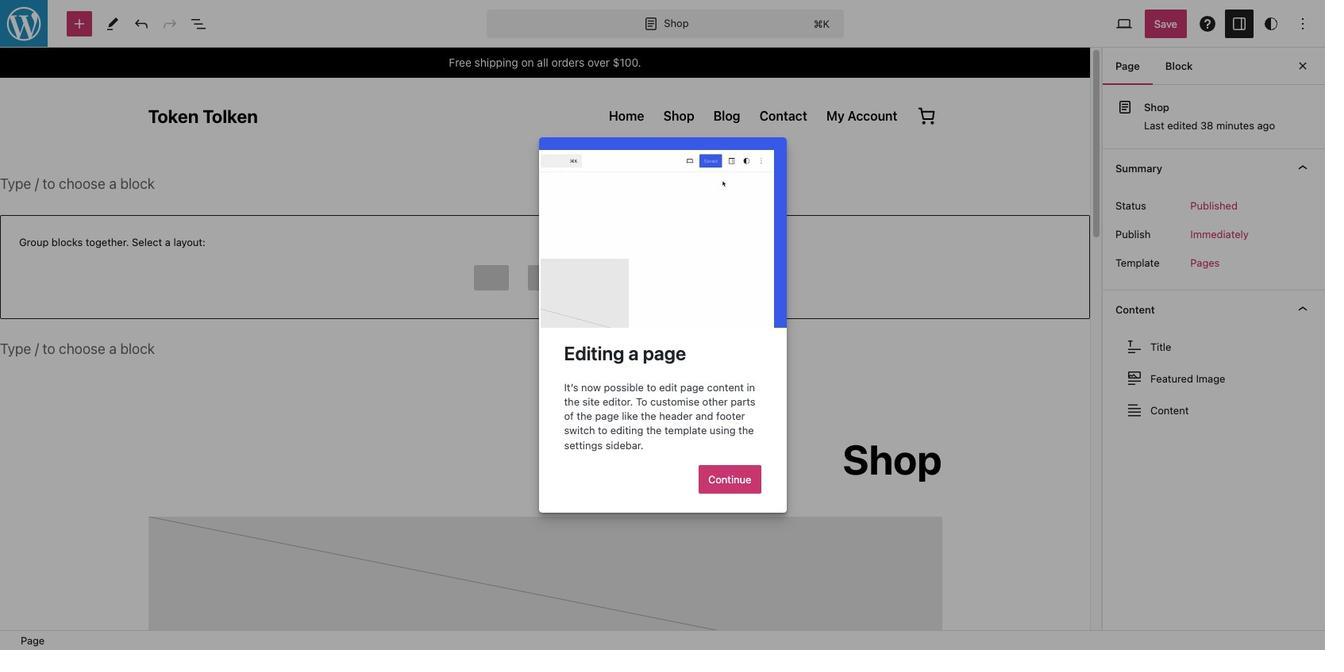 Task type: vqa. For each thing, say whether or not it's contained in the screenshot.
Continue button
yes



Task type: locate. For each thing, give the bounding box(es) containing it.
template
[[665, 424, 707, 437]]

0 horizontal spatial shop
[[664, 16, 689, 29]]

featured image button
[[1116, 364, 1313, 393]]

0 vertical spatial page
[[643, 343, 686, 365]]

continue
[[709, 473, 752, 486]]

and
[[696, 410, 714, 423]]

the
[[564, 396, 580, 408], [577, 410, 592, 423], [641, 410, 657, 423], [647, 424, 662, 437], [739, 424, 754, 437]]

settings
[[564, 439, 603, 452]]

redo image
[[160, 14, 180, 33]]

content
[[1116, 303, 1156, 316], [1151, 404, 1189, 417]]

1 vertical spatial page
[[681, 381, 705, 394]]

editing
[[611, 424, 644, 437]]

content down featured
[[1151, 404, 1189, 417]]

featured
[[1151, 372, 1194, 385]]

38
[[1201, 119, 1214, 132]]

summary
[[1116, 162, 1163, 174]]

featured image
[[1151, 372, 1226, 385]]

page
[[643, 343, 686, 365], [681, 381, 705, 394], [595, 410, 619, 423]]

shop last edited 38 minutes ago
[[1145, 101, 1276, 132]]

of
[[564, 410, 574, 423]]

it's now possible to edit page content in the site editor. to customise other parts of the page like the header and footer switch to editing the template using the settings sidebar.
[[564, 381, 756, 452]]

like
[[622, 410, 638, 423]]

2 vertical spatial page
[[595, 410, 619, 423]]

publish
[[1116, 228, 1151, 240]]

to
[[647, 381, 657, 394], [598, 424, 608, 437]]

undo image
[[132, 14, 151, 33]]

shop for shop
[[664, 16, 689, 29]]

1 horizontal spatial to
[[647, 381, 657, 394]]

1 vertical spatial content
[[1151, 404, 1189, 417]]

now
[[581, 381, 601, 394]]

title button
[[1116, 333, 1313, 361]]

page button
[[1103, 47, 1153, 85]]

to left "edit" on the bottom
[[647, 381, 657, 394]]

page
[[1116, 60, 1141, 72], [21, 635, 45, 647]]

site icon image
[[0, 0, 49, 49]]

shop inside editor top bar region
[[664, 16, 689, 29]]

other
[[703, 396, 728, 408]]

0 vertical spatial to
[[647, 381, 657, 394]]

the up the switch
[[577, 410, 592, 423]]

page down editor.
[[595, 410, 619, 423]]

0 vertical spatial shop
[[664, 16, 689, 29]]

1 horizontal spatial shop
[[1145, 101, 1170, 114]]

content button
[[1116, 396, 1313, 425]]

shop inside the "shop last edited 38 minutes ago"
[[1145, 101, 1170, 114]]

1 vertical spatial page
[[21, 635, 45, 647]]

continue button
[[699, 465, 761, 494]]

page up customise
[[681, 381, 705, 394]]

header
[[660, 410, 693, 423]]

0 vertical spatial page
[[1116, 60, 1141, 72]]

content inside dropdown button
[[1116, 303, 1156, 316]]

editor top bar region
[[0, 0, 1326, 48]]

content up title
[[1116, 303, 1156, 316]]

settings image
[[1230, 14, 1249, 33]]

0 horizontal spatial page
[[21, 635, 45, 647]]

0 vertical spatial content
[[1116, 303, 1156, 316]]

the down it's
[[564, 396, 580, 408]]

possible
[[604, 381, 644, 394]]

shop
[[664, 16, 689, 29], [1145, 101, 1170, 114]]

template
[[1116, 256, 1160, 269]]

ago
[[1258, 119, 1276, 132]]

1 vertical spatial shop
[[1145, 101, 1170, 114]]

1 horizontal spatial page
[[1116, 60, 1141, 72]]

to right the switch
[[598, 424, 608, 437]]

0 horizontal spatial to
[[598, 424, 608, 437]]

edited
[[1168, 119, 1198, 132]]

editing a page document
[[539, 138, 787, 513]]

a
[[629, 343, 639, 365]]

page right a at the left bottom
[[643, 343, 686, 365]]



Task type: describe. For each thing, give the bounding box(es) containing it.
last
[[1145, 119, 1165, 132]]

sidebar.
[[606, 439, 644, 452]]

footer
[[717, 410, 745, 423]]

parts
[[731, 396, 756, 408]]

⌘k
[[814, 17, 830, 30]]

it's
[[564, 381, 579, 394]]

in
[[747, 381, 756, 394]]

title
[[1151, 340, 1172, 353]]

editor.
[[603, 396, 633, 408]]

editing
[[564, 343, 625, 365]]

the down footer
[[739, 424, 754, 437]]

content
[[707, 381, 744, 394]]

page inside button
[[1116, 60, 1141, 72]]

using
[[710, 424, 736, 437]]

the down to
[[641, 410, 657, 423]]

site
[[583, 396, 600, 408]]

summary button
[[1103, 149, 1326, 187]]

content button
[[1103, 290, 1326, 329]]

status
[[1116, 199, 1147, 212]]

1 vertical spatial to
[[598, 424, 608, 437]]

block button
[[1153, 47, 1206, 85]]

to
[[636, 396, 648, 408]]

published button
[[1181, 191, 1248, 220]]

switch
[[564, 424, 595, 437]]

shop for shop last edited 38 minutes ago
[[1145, 101, 1170, 114]]

the down header
[[647, 424, 662, 437]]

customise
[[651, 396, 700, 408]]

minutes
[[1217, 119, 1255, 132]]

close settings image
[[1294, 56, 1313, 75]]

image
[[1197, 372, 1226, 385]]

edit
[[659, 381, 678, 394]]

editing a page
[[564, 343, 686, 365]]

content inside button
[[1151, 404, 1189, 417]]

published
[[1191, 199, 1238, 212]]

block
[[1166, 60, 1193, 72]]



